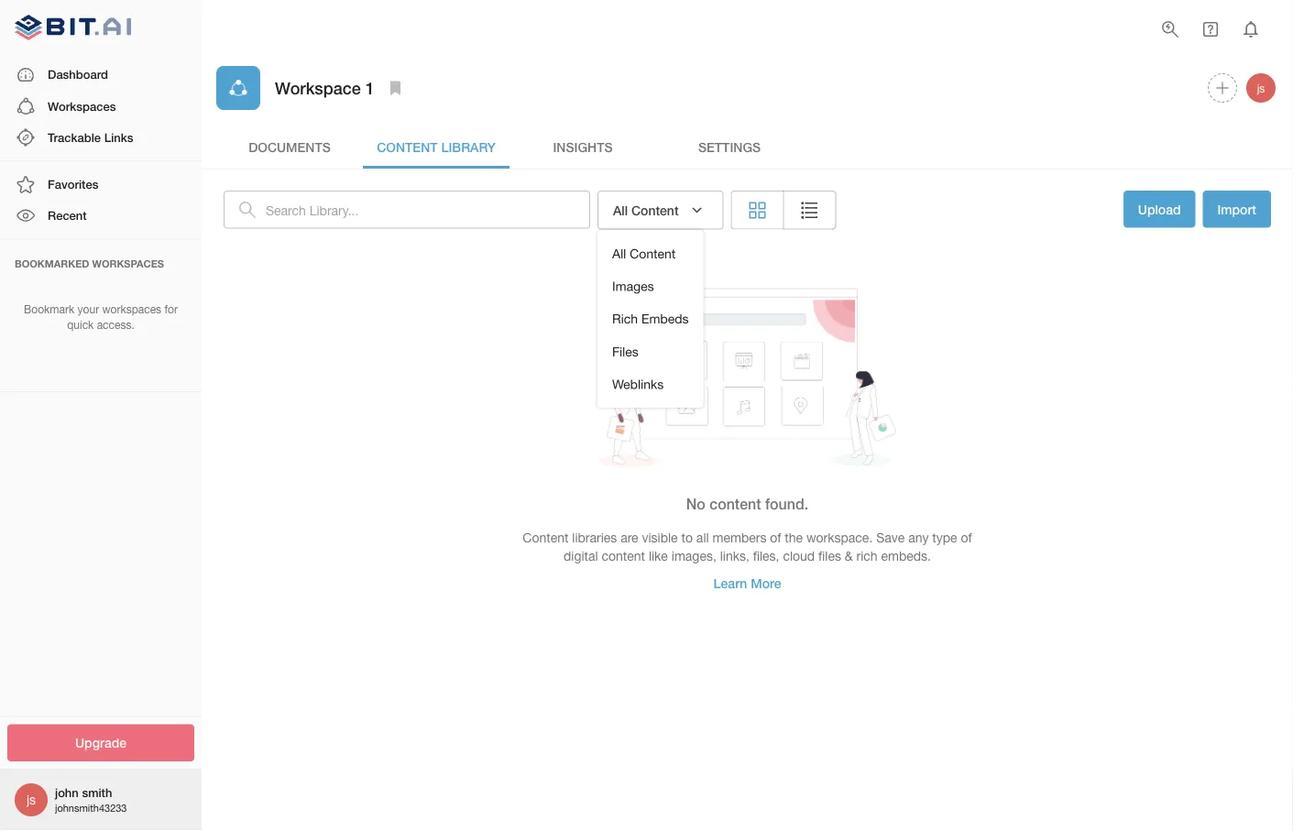 Task type: locate. For each thing, give the bounding box(es) containing it.
library
[[441, 139, 496, 154]]

0 vertical spatial js
[[1258, 82, 1265, 94]]

workspaces
[[102, 303, 161, 316]]

content inside content libraries are visible to all members of the workspace. save any type of digital content like images, links, files, cloud files & rich embeds.
[[602, 548, 645, 564]]

of left the
[[770, 530, 782, 546]]

cloud
[[783, 548, 815, 564]]

learn
[[714, 576, 748, 591]]

files button
[[598, 335, 704, 368]]

1 vertical spatial all
[[612, 246, 626, 261]]

embeds
[[642, 311, 689, 327]]

the
[[785, 530, 803, 546]]

all content for 2nd all content button from the top of the page
[[612, 246, 676, 261]]

images button
[[598, 270, 704, 303]]

all content button up images
[[598, 237, 704, 270]]

1 vertical spatial js
[[27, 793, 36, 808]]

images,
[[672, 548, 717, 564]]

rich embeds button
[[598, 303, 704, 335]]

1 horizontal spatial js
[[1258, 82, 1265, 94]]

content library
[[377, 139, 496, 154]]

tab list
[[216, 125, 1279, 169]]

more
[[751, 576, 782, 591]]

0 horizontal spatial js
[[27, 793, 36, 808]]

all content button up images button at the top
[[598, 191, 724, 230]]

settings
[[699, 139, 761, 154]]

content
[[377, 139, 438, 154], [632, 203, 679, 218], [630, 246, 676, 261], [523, 530, 569, 546]]

&
[[845, 548, 853, 564]]

upgrade
[[75, 736, 127, 751]]

of
[[770, 530, 782, 546], [961, 530, 972, 546]]

content
[[710, 495, 762, 513], [602, 548, 645, 564]]

all content button
[[598, 191, 724, 230], [598, 237, 704, 270]]

1 horizontal spatial of
[[961, 530, 972, 546]]

your
[[78, 303, 99, 316]]

1 horizontal spatial content
[[710, 495, 762, 513]]

all content
[[613, 203, 679, 218], [612, 246, 676, 261]]

group
[[731, 191, 837, 230]]

found.
[[766, 495, 809, 513]]

content inside content library link
[[377, 139, 438, 154]]

all
[[697, 530, 709, 546]]

all up images
[[612, 246, 626, 261]]

rich embeds
[[612, 311, 689, 327]]

upload button
[[1124, 191, 1196, 230], [1124, 191, 1196, 228]]

all down insights link
[[613, 203, 628, 218]]

1 all content button from the top
[[598, 191, 724, 230]]

files
[[612, 344, 639, 359]]

bookmark image
[[385, 77, 407, 99]]

recent button
[[0, 200, 202, 232]]

all
[[613, 203, 628, 218], [612, 246, 626, 261]]

content up members
[[710, 495, 762, 513]]

libraries
[[572, 530, 617, 546]]

2 of from the left
[[961, 530, 972, 546]]

0 horizontal spatial content
[[602, 548, 645, 564]]

type
[[933, 530, 958, 546]]

content down are
[[602, 548, 645, 564]]

1 vertical spatial content
[[602, 548, 645, 564]]

workspace 1
[[275, 78, 375, 98]]

0 vertical spatial all content
[[613, 203, 679, 218]]

weblinks
[[612, 377, 664, 392]]

workspaces
[[48, 99, 116, 113]]

0 vertical spatial all content button
[[598, 191, 724, 230]]

js
[[1258, 82, 1265, 94], [27, 793, 36, 808]]

1 vertical spatial all content
[[612, 246, 676, 261]]

workspaces button
[[0, 91, 202, 122]]

visible
[[642, 530, 678, 546]]

1 vertical spatial all content button
[[598, 237, 704, 270]]

john
[[55, 786, 79, 800]]

weblinks button
[[598, 368, 704, 401]]

settings link
[[656, 125, 803, 169]]

0 vertical spatial content
[[710, 495, 762, 513]]

of right type
[[961, 530, 972, 546]]

0 horizontal spatial of
[[770, 530, 782, 546]]

access.
[[97, 318, 135, 331]]

files,
[[753, 548, 780, 564]]



Task type: describe. For each thing, give the bounding box(es) containing it.
trackable links button
[[0, 122, 202, 153]]

images
[[612, 279, 654, 294]]

save
[[877, 530, 905, 546]]

johnsmith43233
[[55, 803, 127, 814]]

insights
[[553, 139, 613, 154]]

upgrade button
[[7, 725, 194, 762]]

for
[[165, 303, 178, 316]]

upload
[[1138, 202, 1181, 217]]

1
[[366, 78, 375, 98]]

documents link
[[216, 125, 363, 169]]

bookmark
[[24, 303, 74, 316]]

import button
[[1203, 191, 1272, 228]]

bookmark your workspaces for quick access.
[[24, 303, 178, 331]]

workspace
[[275, 78, 361, 98]]

Search Library... search field
[[266, 191, 590, 229]]

insights link
[[510, 125, 656, 169]]

quick
[[67, 318, 94, 331]]

0 vertical spatial all
[[613, 203, 628, 218]]

john smith johnsmith43233
[[55, 786, 127, 814]]

tab list containing documents
[[216, 125, 1279, 169]]

workspaces
[[92, 258, 164, 270]]

content libraries are visible to all members of the workspace. save any type of digital content like images, links, files, cloud files & rich embeds.
[[523, 530, 972, 564]]

2 all content button from the top
[[598, 237, 704, 270]]

bookmarked workspaces
[[15, 258, 164, 270]]

favorites
[[48, 177, 98, 191]]

learn more link
[[699, 565, 796, 602]]

members
[[713, 530, 767, 546]]

favorites button
[[0, 169, 202, 200]]

rich
[[857, 548, 878, 564]]

dashboard button
[[0, 59, 202, 91]]

to
[[682, 530, 693, 546]]

like
[[649, 548, 668, 564]]

trackable links
[[48, 130, 133, 144]]

dashboard
[[48, 67, 108, 82]]

documents
[[249, 139, 331, 154]]

links,
[[720, 548, 750, 564]]

rich
[[612, 311, 638, 327]]

any
[[909, 530, 929, 546]]

all content for 1st all content button
[[613, 203, 679, 218]]

js inside button
[[1258, 82, 1265, 94]]

files
[[819, 548, 842, 564]]

js button
[[1244, 71, 1279, 105]]

no
[[687, 495, 706, 513]]

import
[[1218, 202, 1257, 217]]

smith
[[82, 786, 112, 800]]

embeds.
[[881, 548, 931, 564]]

are
[[621, 530, 639, 546]]

1 of from the left
[[770, 530, 782, 546]]

content inside content libraries are visible to all members of the workspace. save any type of digital content like images, links, files, cloud files & rich embeds.
[[523, 530, 569, 546]]

digital
[[564, 548, 598, 564]]

links
[[104, 130, 133, 144]]

trackable
[[48, 130, 101, 144]]

recent
[[48, 208, 87, 223]]

learn more
[[714, 576, 782, 591]]

content library link
[[363, 125, 510, 169]]

workspace.
[[807, 530, 873, 546]]

no content found.
[[687, 495, 809, 513]]

bookmarked
[[15, 258, 89, 270]]



Task type: vqa. For each thing, say whether or not it's contained in the screenshot.
the leftmost "content"
yes



